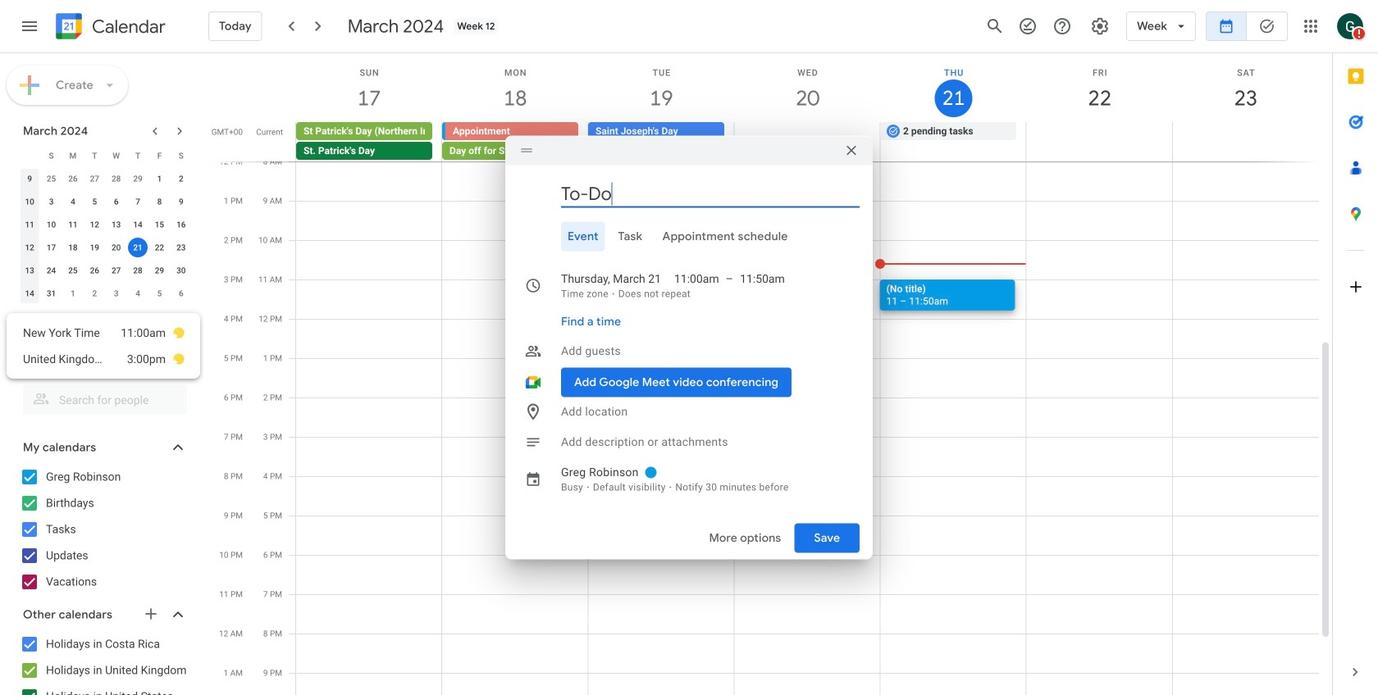 Task type: describe. For each thing, give the bounding box(es) containing it.
25 element
[[63, 261, 83, 281]]

12 element
[[85, 215, 104, 235]]

to element
[[726, 271, 734, 288]]

march 2024 grid
[[16, 144, 192, 305]]

february 28 element
[[106, 169, 126, 189]]

27 element
[[106, 261, 126, 281]]

april 1 element
[[63, 284, 83, 304]]

3 element
[[41, 192, 61, 212]]

23 element
[[171, 238, 191, 258]]

1 list item from the top
[[23, 320, 185, 346]]

april 3 element
[[106, 284, 126, 304]]

cell inside march 2024 grid
[[127, 236, 149, 259]]

17 element
[[41, 238, 61, 258]]

10 element
[[41, 215, 61, 235]]

24 element
[[41, 261, 61, 281]]

18 element
[[63, 238, 83, 258]]

row group inside march 2024 grid
[[19, 167, 192, 305]]

april 5 element
[[150, 284, 169, 304]]

5 element
[[85, 192, 104, 212]]

calendar element
[[53, 10, 166, 46]]

february 27 element
[[85, 169, 104, 189]]

28 element
[[128, 261, 148, 281]]

0 horizontal spatial tab list
[[518, 222, 860, 251]]

13 element
[[106, 215, 126, 235]]

29 element
[[150, 261, 169, 281]]

30 element
[[171, 261, 191, 281]]



Task type: vqa. For each thing, say whether or not it's contained in the screenshot.
23
no



Task type: locate. For each thing, give the bounding box(es) containing it.
15 element
[[150, 215, 169, 235]]

column header
[[19, 144, 41, 167]]

add other calendars image
[[143, 606, 159, 623]]

7 element
[[128, 192, 148, 212]]

list item up search for people text box
[[23, 346, 185, 372]]

february 25 element
[[41, 169, 61, 189]]

4 element
[[63, 192, 83, 212]]

None search field
[[0, 379, 203, 415]]

14 element
[[128, 215, 148, 235]]

grid
[[210, 53, 1332, 696]]

list item down the april 2 element
[[23, 320, 185, 346]]

11 element
[[63, 215, 83, 235]]

Search for people text field
[[33, 386, 177, 415]]

row
[[289, 122, 1332, 162], [19, 144, 192, 167], [19, 167, 192, 190], [19, 190, 192, 213], [19, 213, 192, 236], [19, 236, 192, 259], [19, 259, 192, 282], [19, 282, 192, 305]]

2 list item from the top
[[23, 346, 185, 372]]

cell
[[296, 122, 442, 162], [442, 122, 588, 162], [734, 122, 880, 162], [1026, 122, 1172, 162], [1172, 122, 1318, 162], [127, 236, 149, 259]]

february 26 element
[[63, 169, 83, 189]]

26 element
[[85, 261, 104, 281]]

row group
[[19, 167, 192, 305]]

1 horizontal spatial tab list
[[1333, 53, 1378, 650]]

tab list
[[1333, 53, 1378, 650], [518, 222, 860, 251]]

9 element
[[171, 192, 191, 212]]

heading
[[89, 17, 166, 37]]

22 element
[[150, 238, 169, 258]]

2 element
[[171, 169, 191, 189]]

20 element
[[106, 238, 126, 258]]

settings menu image
[[1090, 16, 1110, 36]]

other calendars list
[[3, 632, 203, 696]]

main drawer image
[[20, 16, 39, 36]]

heading inside calendar element
[[89, 17, 166, 37]]

column header inside march 2024 grid
[[19, 144, 41, 167]]

april 4 element
[[128, 284, 148, 304]]

list item
[[23, 320, 185, 346], [23, 346, 185, 372]]

1 element
[[150, 169, 169, 189]]

Add title text field
[[561, 182, 860, 206]]

february 29 element
[[128, 169, 148, 189]]

my calendars list
[[3, 464, 203, 596]]

16 element
[[171, 215, 191, 235]]

list
[[7, 313, 200, 379]]

21, today element
[[128, 238, 148, 258]]

19 element
[[85, 238, 104, 258]]

31 element
[[41, 284, 61, 304]]

6 element
[[106, 192, 126, 212]]

april 6 element
[[171, 284, 191, 304]]

april 2 element
[[85, 284, 104, 304]]

8 element
[[150, 192, 169, 212]]



